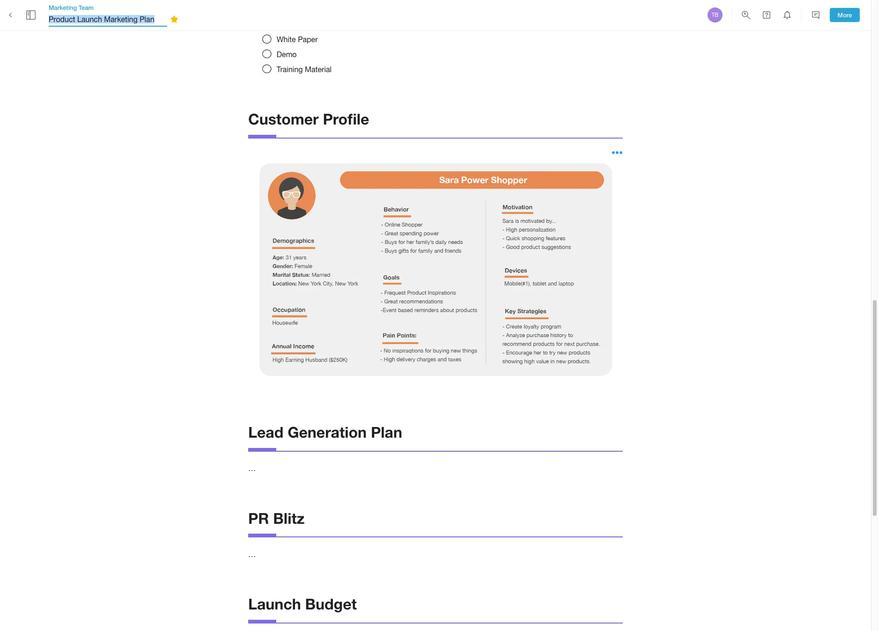 Task type: locate. For each thing, give the bounding box(es) containing it.
profile
[[323, 110, 369, 128]]

remove favorite image
[[169, 14, 180, 25]]

launch budget
[[248, 595, 357, 613]]

more button
[[830, 8, 860, 22]]

… down lead
[[248, 464, 256, 473]]

tb
[[712, 12, 719, 18]]

1 vertical spatial …
[[248, 550, 256, 559]]

material
[[305, 65, 332, 73]]

marketing team
[[49, 4, 94, 11]]

budget
[[305, 595, 357, 613]]

Enter Title... text field
[[49, 12, 167, 27]]

launch
[[248, 595, 301, 613]]

… down pr
[[248, 550, 256, 559]]

…
[[248, 464, 256, 473], [248, 550, 256, 559]]

demo
[[277, 50, 297, 58]]

team
[[79, 4, 94, 11]]

customer profile
[[248, 110, 369, 128]]

lead
[[248, 423, 283, 441]]

marketing team link
[[49, 3, 181, 12]]

0 vertical spatial …
[[248, 464, 256, 473]]

paper
[[298, 35, 318, 43]]

white paper
[[277, 35, 318, 43]]

2 … from the top
[[248, 550, 256, 559]]

training material
[[277, 65, 332, 73]]



Task type: describe. For each thing, give the bounding box(es) containing it.
more
[[838, 11, 852, 19]]

1 … from the top
[[248, 464, 256, 473]]

customer
[[248, 110, 319, 128]]

marketing
[[49, 4, 77, 11]]

pr
[[248, 509, 269, 527]]

plan
[[371, 423, 402, 441]]

training
[[277, 65, 303, 73]]

tb button
[[706, 6, 724, 24]]

lead generation plan
[[248, 423, 402, 441]]

blitz
[[273, 509, 305, 527]]

pr blitz
[[248, 509, 305, 527]]

generation
[[288, 423, 367, 441]]

white
[[277, 35, 296, 43]]



Task type: vqa. For each thing, say whether or not it's contained in the screenshot.
bottommost …
yes



